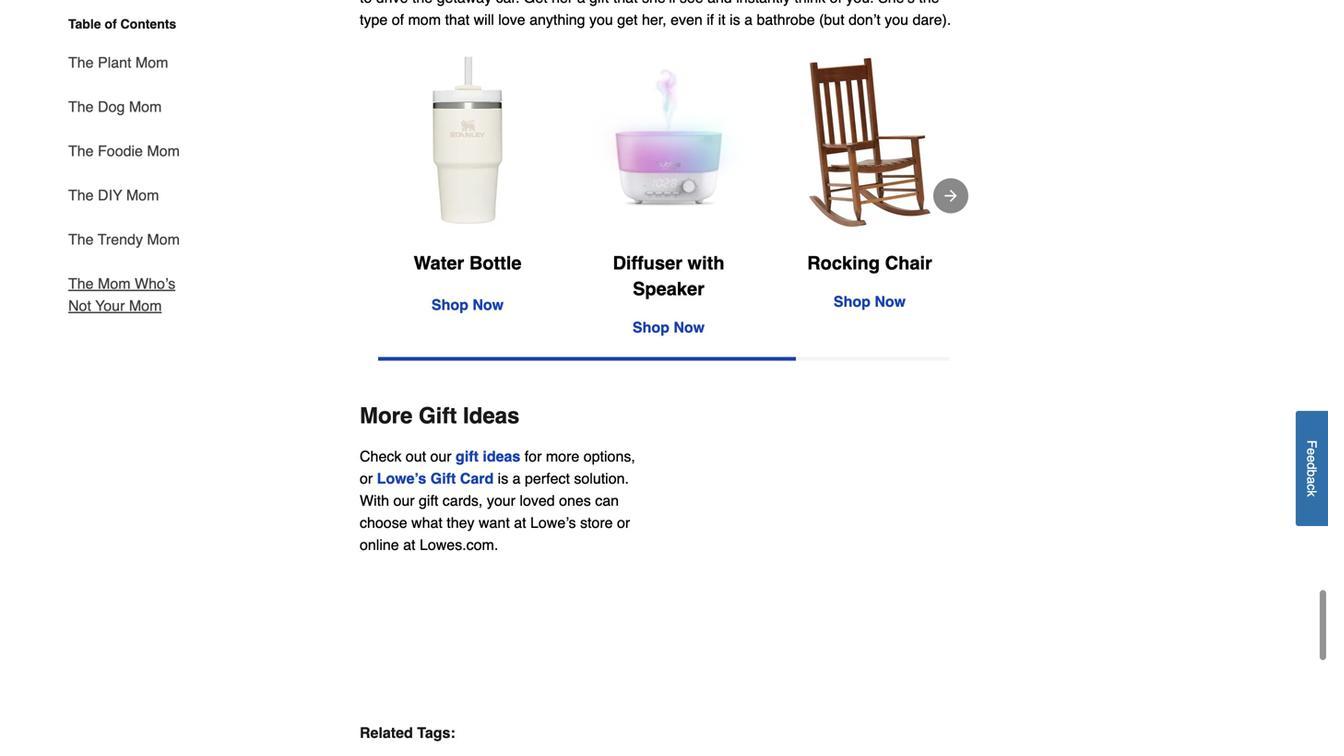 Task type: vqa. For each thing, say whether or not it's contained in the screenshot.
NO-
no



Task type: locate. For each thing, give the bounding box(es) containing it.
the left "dog"
[[68, 98, 94, 115]]

1 vertical spatial or
[[617, 515, 630, 532]]

out
[[406, 448, 426, 465]]

related tags:
[[360, 725, 455, 742]]

shop
[[834, 293, 871, 310], [432, 297, 468, 314], [633, 319, 670, 336]]

a wooden rocking chair. image
[[780, 53, 959, 232]]

scrollbar
[[378, 358, 796, 361]]

0 vertical spatial or
[[360, 471, 373, 488]]

6 the from the top
[[68, 275, 94, 292]]

shop now down rocking chair
[[834, 293, 906, 310]]

f
[[1305, 441, 1319, 448]]

gift ideas link
[[456, 448, 520, 465]]

options,
[[584, 448, 635, 465]]

1 the from the top
[[68, 54, 94, 71]]

the for the plant mom
[[68, 54, 94, 71]]

1 vertical spatial gift
[[419, 493, 438, 510]]

the left "foodie"
[[68, 143, 94, 160]]

5 the from the top
[[68, 231, 94, 248]]

shop now link down speaker
[[633, 319, 705, 336]]

gift down check out our gift ideas
[[431, 471, 456, 488]]

1 vertical spatial lowe's
[[530, 515, 576, 532]]

the trendy mom
[[68, 231, 180, 248]]

0 horizontal spatial shop now
[[432, 297, 504, 314]]

lowe's down loved
[[530, 515, 576, 532]]

now for with
[[674, 319, 705, 336]]

1 horizontal spatial or
[[617, 515, 630, 532]]

0 horizontal spatial shop
[[432, 297, 468, 314]]

e
[[1305, 448, 1319, 456], [1305, 456, 1319, 463]]

mom right trendy
[[147, 231, 180, 248]]

4 the from the top
[[68, 187, 94, 204]]

1 horizontal spatial a
[[1305, 477, 1319, 484]]

gift up check out our gift ideas
[[419, 404, 457, 429]]

now down the bottle
[[473, 297, 504, 314]]

a white stanley brand water bottle. image
[[378, 53, 557, 232]]

lowe's gift card
[[377, 471, 494, 488]]

our up lowe's gift card link
[[430, 448, 452, 465]]

not
[[68, 297, 91, 315]]

shop now for water
[[432, 297, 504, 314]]

or
[[360, 471, 373, 488], [617, 515, 630, 532]]

mom right 'plant'
[[136, 54, 168, 71]]

mom right "dog"
[[129, 98, 162, 115]]

a up the 'k'
[[1305, 477, 1319, 484]]

with
[[688, 253, 725, 274]]

bottle
[[469, 253, 522, 274]]

the inside the mom who's not your mom
[[68, 275, 94, 292]]

c
[[1305, 484, 1319, 491]]

0 horizontal spatial lowe's
[[377, 471, 426, 488]]

now
[[875, 293, 906, 310], [473, 297, 504, 314], [674, 319, 705, 336]]

f e e d b a c k
[[1305, 441, 1319, 497]]

shop down water
[[432, 297, 468, 314]]

the plant mom
[[68, 54, 168, 71]]

e up 'b'
[[1305, 456, 1319, 463]]

shop now link
[[834, 293, 906, 310], [432, 297, 504, 314], [633, 319, 705, 336]]

shop down speaker
[[633, 319, 670, 336]]

the left trendy
[[68, 231, 94, 248]]

0 horizontal spatial now
[[473, 297, 504, 314]]

loved
[[520, 493, 555, 510]]

2 horizontal spatial shop now link
[[834, 293, 906, 310]]

2 the from the top
[[68, 98, 94, 115]]

0 vertical spatial lowe's
[[377, 471, 426, 488]]

3 the from the top
[[68, 143, 94, 160]]

check
[[360, 448, 402, 465]]

the for the diy mom
[[68, 187, 94, 204]]

the dog mom
[[68, 98, 162, 115]]

is a perfect solution. with our gift cards, your loved ones can choose what they want at lowe's store or online at lowes.com.
[[360, 471, 630, 554]]

what
[[411, 515, 443, 532]]

mom right "foodie"
[[147, 143, 180, 160]]

0 horizontal spatial gift
[[419, 493, 438, 510]]

ones
[[559, 493, 591, 510]]

2 e from the top
[[1305, 456, 1319, 463]]

mom right diy in the top of the page
[[126, 187, 159, 204]]

dog
[[98, 98, 125, 115]]

the mom who's not your mom link
[[68, 262, 192, 317]]

the foodie mom link
[[68, 129, 180, 173]]

1 vertical spatial our
[[393, 493, 415, 510]]

related
[[360, 725, 413, 742]]

our right the with in the left bottom of the page
[[393, 493, 415, 510]]

the up not
[[68, 275, 94, 292]]

1 horizontal spatial shop now
[[633, 319, 705, 336]]

shop for rocking
[[834, 293, 871, 310]]

foodie
[[98, 143, 143, 160]]

0 vertical spatial gift
[[456, 448, 479, 465]]

our inside is a perfect solution. with our gift cards, your loved ones can choose what they want at lowe's store or online at lowes.com.
[[393, 493, 415, 510]]

1 vertical spatial gift
[[431, 471, 456, 488]]

at down what
[[403, 537, 416, 554]]

your
[[95, 297, 125, 315]]

choose
[[360, 515, 407, 532]]

shop now down speaker
[[633, 319, 705, 336]]

0 horizontal spatial shop now link
[[432, 297, 504, 314]]

0 horizontal spatial or
[[360, 471, 373, 488]]

contents
[[120, 17, 176, 31]]

e up d
[[1305, 448, 1319, 456]]

2 horizontal spatial shop
[[834, 293, 871, 310]]

tags:
[[417, 725, 455, 742]]

shop now down water bottle
[[432, 297, 504, 314]]

gift
[[419, 404, 457, 429], [431, 471, 456, 488]]

water
[[414, 253, 464, 274]]

0 horizontal spatial our
[[393, 493, 415, 510]]

lowe's
[[377, 471, 426, 488], [530, 515, 576, 532]]

table
[[68, 17, 101, 31]]

now for bottle
[[473, 297, 504, 314]]

card
[[460, 471, 494, 488]]

shop now link down water bottle
[[432, 297, 504, 314]]

shop now link down rocking chair
[[834, 293, 906, 310]]

now down chair
[[875, 293, 906, 310]]

table of contents
[[68, 17, 176, 31]]

lowe's gift card link
[[377, 471, 494, 488]]

at
[[514, 515, 526, 532], [403, 537, 416, 554]]

gift
[[456, 448, 479, 465], [419, 493, 438, 510]]

more
[[546, 448, 580, 465]]

a right is on the bottom
[[513, 471, 521, 488]]

a
[[513, 471, 521, 488], [1305, 477, 1319, 484]]

or right store at the left bottom of page
[[617, 515, 630, 532]]

shop down rocking
[[834, 293, 871, 310]]

or inside the 'for more options, or'
[[360, 471, 373, 488]]

lowe's down "out"
[[377, 471, 426, 488]]

more
[[360, 404, 413, 429]]

the diy mom
[[68, 187, 159, 204]]

1 horizontal spatial lowe's
[[530, 515, 576, 532]]

trendy
[[98, 231, 143, 248]]

shop now for diffuser
[[633, 319, 705, 336]]

1 horizontal spatial shop
[[633, 319, 670, 336]]

1 horizontal spatial now
[[674, 319, 705, 336]]

with
[[360, 493, 389, 510]]

0 vertical spatial gift
[[419, 404, 457, 429]]

the left diy in the top of the page
[[68, 187, 94, 204]]

mom
[[136, 54, 168, 71], [129, 98, 162, 115], [147, 143, 180, 160], [126, 187, 159, 204], [147, 231, 180, 248], [98, 275, 131, 292], [129, 297, 162, 315]]

2 horizontal spatial shop now
[[834, 293, 906, 310]]

1 horizontal spatial shop now link
[[633, 319, 705, 336]]

gift up card at the bottom of the page
[[456, 448, 479, 465]]

2 horizontal spatial now
[[875, 293, 906, 310]]

the
[[68, 54, 94, 71], [68, 98, 94, 115], [68, 143, 94, 160], [68, 187, 94, 204], [68, 231, 94, 248], [68, 275, 94, 292]]

online
[[360, 537, 399, 554]]

b
[[1305, 470, 1319, 477]]

shop now
[[834, 293, 906, 310], [432, 297, 504, 314], [633, 319, 705, 336]]

1 horizontal spatial gift
[[456, 448, 479, 465]]

ideas
[[483, 448, 520, 465]]

or up the with in the left bottom of the page
[[360, 471, 373, 488]]

for
[[525, 448, 542, 465]]

0 horizontal spatial at
[[403, 537, 416, 554]]

our
[[430, 448, 452, 465], [393, 493, 415, 510]]

mom for the diy mom
[[126, 187, 159, 204]]

the left 'plant'
[[68, 54, 94, 71]]

mom up your
[[98, 275, 131, 292]]

at right want
[[514, 515, 526, 532]]

1 vertical spatial at
[[403, 537, 416, 554]]

0 vertical spatial at
[[514, 515, 526, 532]]

shop now for rocking
[[834, 293, 906, 310]]

0 vertical spatial our
[[430, 448, 452, 465]]

the mom who's not your mom
[[68, 275, 175, 315]]

now down speaker
[[674, 319, 705, 336]]

5-in-1 diffuser and humidifier with speaker. image
[[579, 53, 758, 232]]

a inside button
[[1305, 477, 1319, 484]]

the for the trendy mom
[[68, 231, 94, 248]]

your
[[487, 493, 516, 510]]

gift up what
[[419, 493, 438, 510]]

0 horizontal spatial a
[[513, 471, 521, 488]]

diffuser with speaker
[[613, 253, 725, 300]]



Task type: describe. For each thing, give the bounding box(es) containing it.
mom for the foodie mom
[[147, 143, 180, 160]]

arrow right image
[[942, 187, 960, 205]]

the foodie mom
[[68, 143, 180, 160]]

shop now link for rocking
[[834, 293, 906, 310]]

the plant mom link
[[68, 41, 168, 85]]

chair
[[885, 253, 932, 274]]

who's
[[135, 275, 175, 292]]

rocking
[[807, 253, 880, 274]]

solution.
[[574, 471, 629, 488]]

is
[[498, 471, 508, 488]]

diffuser
[[613, 253, 683, 274]]

cards,
[[443, 493, 483, 510]]

diy
[[98, 187, 122, 204]]

d
[[1305, 463, 1319, 470]]

want
[[479, 515, 510, 532]]

gift for more
[[419, 404, 457, 429]]

water bottle
[[414, 253, 522, 274]]

perfect
[[525, 471, 570, 488]]

the for the mom who's not your mom
[[68, 275, 94, 292]]

they
[[447, 515, 475, 532]]

gift inside is a perfect solution. with our gift cards, your loved ones can choose what they want at lowe's store or online at lowes.com.
[[419, 493, 438, 510]]

speaker
[[633, 279, 705, 300]]

rocking chair
[[807, 253, 932, 274]]

mom for the trendy mom
[[147, 231, 180, 248]]

ideas
[[463, 404, 520, 429]]

more gift ideas
[[360, 404, 520, 429]]

now for chair
[[875, 293, 906, 310]]

k
[[1305, 491, 1319, 497]]

a inside is a perfect solution. with our gift cards, your loved ones can choose what they want at lowe's store or online at lowes.com.
[[513, 471, 521, 488]]

the dog mom link
[[68, 85, 162, 129]]

1 e from the top
[[1305, 448, 1319, 456]]

shop for water
[[432, 297, 468, 314]]

can
[[595, 493, 619, 510]]

mom for the plant mom
[[136, 54, 168, 71]]

the diy mom link
[[68, 173, 159, 218]]

store
[[580, 515, 613, 532]]

mom for the dog mom
[[129, 98, 162, 115]]

lowe's inside is a perfect solution. with our gift cards, your loved ones can choose what they want at lowe's store or online at lowes.com.
[[530, 515, 576, 532]]

plant
[[98, 54, 131, 71]]

gift for lowe's
[[431, 471, 456, 488]]

lowes.com.
[[420, 537, 498, 554]]

of
[[105, 17, 117, 31]]

table of contents element
[[53, 15, 192, 317]]

or inside is a perfect solution. with our gift cards, your loved ones can choose what they want at lowe's store or online at lowes.com.
[[617, 515, 630, 532]]

for more options, or
[[360, 448, 635, 488]]

check out our gift ideas
[[360, 448, 520, 465]]

1 horizontal spatial at
[[514, 515, 526, 532]]

the for the dog mom
[[68, 98, 94, 115]]

shop for diffuser
[[633, 319, 670, 336]]

shop now link for diffuser
[[633, 319, 705, 336]]

mom down who's
[[129, 297, 162, 315]]

the trendy mom link
[[68, 218, 180, 262]]

the for the foodie mom
[[68, 143, 94, 160]]

shop now link for water
[[432, 297, 504, 314]]

f e e d b a c k button
[[1296, 411, 1328, 527]]

1 horizontal spatial our
[[430, 448, 452, 465]]



